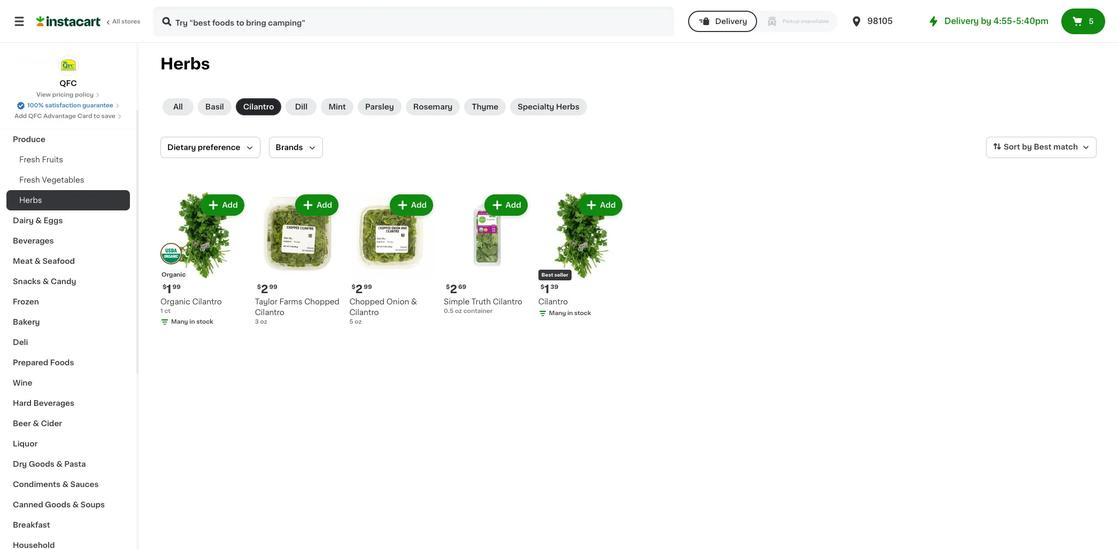 Task type: locate. For each thing, give the bounding box(es) containing it.
99 for taylor farms chopped cilantro
[[269, 284, 277, 290]]

prepared foods
[[13, 359, 74, 367]]

goods for canned
[[45, 502, 71, 509]]

goods for dry
[[29, 461, 54, 468]]

$ 2 99 up 'taylor'
[[257, 284, 277, 295]]

herbs right specialty
[[556, 103, 580, 111]]

chopped inside chopped onion & cilantro 5 oz
[[349, 298, 385, 306]]

snacks
[[13, 278, 41, 286]]

all for all stores
[[112, 19, 120, 25]]

0 horizontal spatial chopped
[[304, 298, 340, 306]]

service type group
[[688, 11, 838, 32]]

1 vertical spatial organic
[[160, 298, 190, 306]]

many in stock down organic cilantro 1 ct
[[171, 319, 213, 325]]

& inside chopped onion & cilantro 5 oz
[[411, 298, 417, 306]]

$ up 'taylor'
[[257, 284, 261, 290]]

all inside all stores link
[[112, 19, 120, 25]]

in down organic cilantro 1 ct
[[189, 319, 195, 325]]

$ up the ct
[[163, 284, 166, 290]]

dry
[[13, 461, 27, 468]]

mint link
[[321, 98, 353, 116]]

buy
[[30, 36, 45, 43]]

0 vertical spatial many in stock
[[549, 311, 591, 316]]

0 vertical spatial goods
[[29, 461, 54, 468]]

4 $ from the left
[[446, 284, 450, 290]]

2 horizontal spatial 99
[[364, 284, 372, 290]]

basil
[[205, 103, 224, 111]]

by left 4:55-
[[981, 17, 992, 25]]

0 horizontal spatial delivery
[[715, 18, 747, 25]]

99 inside $ 1 99
[[173, 284, 181, 290]]

all left stores
[[112, 19, 120, 25]]

0 horizontal spatial qfc
[[28, 113, 42, 119]]

save
[[101, 113, 115, 119]]

5 $ from the left
[[541, 284, 544, 290]]

farms
[[279, 298, 302, 306]]

$ for cilantro
[[541, 284, 544, 290]]

cilantro
[[243, 103, 274, 111], [192, 298, 222, 306], [493, 298, 522, 306], [538, 298, 568, 306], [255, 309, 284, 316], [349, 309, 379, 316]]

1 horizontal spatial best
[[1034, 143, 1052, 151]]

1 horizontal spatial by
[[1022, 143, 1032, 151]]

1 left the ct
[[160, 308, 163, 314]]

herbs
[[160, 56, 210, 72], [556, 103, 580, 111], [19, 197, 42, 204]]

$
[[163, 284, 166, 290], [257, 284, 261, 290], [352, 284, 355, 290], [446, 284, 450, 290], [541, 284, 544, 290]]

1 $ from the left
[[163, 284, 166, 290]]

oz inside taylor farms chopped cilantro 3 oz
[[260, 319, 267, 325]]

2 horizontal spatial herbs
[[556, 103, 580, 111]]

fresh down fresh fruits
[[19, 176, 40, 184]]

2 99 from the left
[[269, 284, 277, 290]]

2 $ 2 99 from the left
[[352, 284, 372, 295]]

hard beverages
[[13, 400, 74, 407]]

1 99 from the left
[[173, 284, 181, 290]]

2 up 'taylor'
[[261, 284, 268, 295]]

goods inside 'link'
[[29, 461, 54, 468]]

beverages
[[13, 237, 54, 245], [33, 400, 74, 407]]

beverages up cider
[[33, 400, 74, 407]]

add for cilantro
[[600, 202, 616, 209]]

many down organic cilantro 1 ct
[[171, 319, 188, 325]]

99 for chopped onion & cilantro
[[364, 284, 372, 290]]

None search field
[[153, 6, 675, 36]]

0 horizontal spatial 1
[[160, 308, 163, 314]]

$ 2 99 for taylor
[[257, 284, 277, 295]]

dietary
[[167, 144, 196, 151]]

preference
[[198, 144, 240, 151]]

1 horizontal spatial oz
[[355, 319, 362, 325]]

to
[[94, 113, 100, 119]]

98105
[[868, 17, 893, 25]]

view pricing policy
[[36, 92, 94, 98]]

1 vertical spatial herbs
[[556, 103, 580, 111]]

1 vertical spatial 5
[[349, 319, 353, 325]]

3 add button from the left
[[391, 196, 432, 215]]

0 vertical spatial organic
[[161, 272, 186, 278]]

pasta
[[64, 461, 86, 468]]

simple truth cilantro 0.5 oz container
[[444, 298, 522, 314]]

1 horizontal spatial in
[[567, 311, 573, 316]]

oz for taylor farms chopped cilantro
[[260, 319, 267, 325]]

$ inside $ 1 99
[[163, 284, 166, 290]]

2 horizontal spatial oz
[[455, 308, 462, 314]]

simple
[[444, 298, 470, 306]]

brands button
[[269, 137, 323, 158]]

goods up the condiments
[[29, 461, 54, 468]]

satisfaction
[[45, 103, 81, 109]]

1 horizontal spatial many
[[549, 311, 566, 316]]

parsley
[[365, 103, 394, 111]]

beverages down the dairy & eggs
[[13, 237, 54, 245]]

by inside field
[[1022, 143, 1032, 151]]

organic up the ct
[[160, 298, 190, 306]]

it
[[47, 36, 52, 43]]

fresh fruits link
[[6, 150, 130, 170]]

candy
[[51, 278, 76, 286]]

many down the $ 1 39 on the bottom of the page
[[549, 311, 566, 316]]

1 horizontal spatial herbs
[[160, 56, 210, 72]]

cilantro link
[[236, 98, 281, 116]]

3 99 from the left
[[364, 284, 372, 290]]

99 up organic cilantro 1 ct
[[173, 284, 181, 290]]

2 horizontal spatial 1
[[544, 284, 549, 295]]

1 horizontal spatial $ 2 99
[[352, 284, 372, 295]]

oz inside chopped onion & cilantro 5 oz
[[355, 319, 362, 325]]

1 left 39
[[544, 284, 549, 295]]

0 vertical spatial by
[[981, 17, 992, 25]]

1 horizontal spatial delivery
[[945, 17, 979, 25]]

organic for organic cilantro 1 ct
[[160, 298, 190, 306]]

0 horizontal spatial 5
[[349, 319, 353, 325]]

2 up chopped onion & cilantro 5 oz
[[355, 284, 363, 295]]

add for chopped onion & cilantro
[[411, 202, 427, 209]]

product group
[[160, 193, 246, 329], [255, 193, 341, 327], [349, 193, 435, 327], [444, 193, 530, 316], [538, 193, 624, 320]]

0 horizontal spatial stock
[[196, 319, 213, 325]]

dairy
[[13, 217, 34, 225]]

hard beverages link
[[6, 394, 130, 414]]

2 $ from the left
[[257, 284, 261, 290]]

organic
[[161, 272, 186, 278], [160, 298, 190, 306]]

add button for chopped
[[391, 196, 432, 215]]

liquor link
[[6, 434, 130, 455]]

Search field
[[154, 7, 673, 35]]

breakfast
[[13, 522, 50, 529]]

0 horizontal spatial in
[[189, 319, 195, 325]]

brands
[[276, 144, 303, 151]]

0 vertical spatial fresh
[[19, 156, 40, 164]]

lists
[[30, 57, 48, 65]]

delivery inside button
[[715, 18, 747, 25]]

2 vertical spatial herbs
[[19, 197, 42, 204]]

0 horizontal spatial all
[[112, 19, 120, 25]]

$ up chopped onion & cilantro 5 oz
[[352, 284, 355, 290]]

1 $ 2 99 from the left
[[257, 284, 277, 295]]

& right the beer
[[33, 420, 39, 428]]

herbs up the dairy & eggs
[[19, 197, 42, 204]]

1 horizontal spatial stock
[[574, 311, 591, 316]]

1 horizontal spatial 99
[[269, 284, 277, 290]]

qfc up view pricing policy link
[[59, 80, 77, 87]]

many in stock
[[549, 311, 591, 316], [171, 319, 213, 325]]

organic inside organic cilantro 1 ct
[[160, 298, 190, 306]]

by for delivery
[[981, 17, 992, 25]]

best left seller
[[542, 273, 553, 277]]

best left match
[[1034, 143, 1052, 151]]

all left basil link
[[173, 103, 183, 111]]

99 up chopped onion & cilantro 5 oz
[[364, 284, 372, 290]]

vegetables
[[42, 176, 84, 184]]

by right sort
[[1022, 143, 1032, 151]]

delivery by 4:55-5:40pm link
[[927, 15, 1049, 28]]

chopped right farms
[[304, 298, 340, 306]]

stores
[[121, 19, 140, 25]]

canned goods & soups link
[[6, 495, 130, 516]]

100% satisfaction guarantee button
[[17, 99, 120, 110]]

qfc logo image
[[58, 56, 78, 76]]

$ 2 99 for chopped
[[352, 284, 372, 295]]

organic up $ 1 99
[[161, 272, 186, 278]]

specialty herbs link
[[510, 98, 587, 116]]

1 vertical spatial goods
[[45, 502, 71, 509]]

1 vertical spatial best
[[542, 273, 553, 277]]

instacart logo image
[[36, 15, 101, 28]]

goods down condiments & sauces on the left bottom of the page
[[45, 502, 71, 509]]

0 horizontal spatial $ 2 99
[[257, 284, 277, 295]]

canned
[[13, 502, 43, 509]]

all
[[112, 19, 120, 25], [173, 103, 183, 111]]

beer & cider
[[13, 420, 62, 428]]

delivery button
[[688, 11, 757, 32]]

0 horizontal spatial oz
[[260, 319, 267, 325]]

delivery
[[945, 17, 979, 25], [715, 18, 747, 25]]

wine link
[[6, 373, 130, 394]]

best for best seller
[[542, 273, 553, 277]]

$ left 39
[[541, 284, 544, 290]]

1 horizontal spatial chopped
[[349, 298, 385, 306]]

& left sauces
[[62, 481, 68, 489]]

1 horizontal spatial many in stock
[[549, 311, 591, 316]]

rosemary link
[[406, 98, 460, 116]]

add
[[15, 113, 27, 119], [222, 202, 238, 209], [317, 202, 332, 209], [411, 202, 427, 209], [506, 202, 521, 209], [600, 202, 616, 209]]

0 vertical spatial best
[[1034, 143, 1052, 151]]

best inside field
[[1034, 143, 1052, 151]]

onion
[[386, 298, 409, 306]]

many in stock down 39
[[549, 311, 591, 316]]

herbs up all link
[[160, 56, 210, 72]]

1 vertical spatial all
[[173, 103, 183, 111]]

2 fresh from the top
[[19, 176, 40, 184]]

3 $ from the left
[[352, 284, 355, 290]]

& right onion
[[411, 298, 417, 306]]

1 horizontal spatial 2
[[355, 284, 363, 295]]

1 product group from the left
[[160, 193, 246, 329]]

dietary preference button
[[160, 137, 260, 158]]

$ 2 99 up chopped onion & cilantro 5 oz
[[352, 284, 372, 295]]

3 2 from the left
[[450, 284, 457, 295]]

advantage
[[43, 113, 76, 119]]

0 vertical spatial 5
[[1089, 18, 1094, 25]]

1
[[166, 284, 171, 295], [544, 284, 549, 295], [160, 308, 163, 314]]

qfc
[[59, 80, 77, 87], [28, 113, 42, 119]]

2 add button from the left
[[296, 196, 338, 215]]

0 horizontal spatial 99
[[173, 284, 181, 290]]

1 up the ct
[[166, 284, 171, 295]]

in down seller
[[567, 311, 573, 316]]

qfc down 100%
[[28, 113, 42, 119]]

1 chopped from the left
[[304, 298, 340, 306]]

recipes link
[[6, 89, 130, 109]]

1 horizontal spatial 5
[[1089, 18, 1094, 25]]

fresh
[[19, 156, 40, 164], [19, 176, 40, 184]]

0 vertical spatial all
[[112, 19, 120, 25]]

4 product group from the left
[[444, 193, 530, 316]]

1 horizontal spatial 1
[[166, 284, 171, 295]]

$ left 69
[[446, 284, 450, 290]]

many
[[549, 311, 566, 316], [171, 319, 188, 325]]

5:40pm
[[1016, 17, 1049, 25]]

cilantro inside taylor farms chopped cilantro 3 oz
[[255, 309, 284, 316]]

2 chopped from the left
[[349, 298, 385, 306]]

0 vertical spatial beverages
[[13, 237, 54, 245]]

sauces
[[70, 481, 99, 489]]

beer
[[13, 420, 31, 428]]

0 horizontal spatial by
[[981, 17, 992, 25]]

2 2 from the left
[[355, 284, 363, 295]]

dairy & eggs
[[13, 217, 63, 225]]

add for taylor farms chopped cilantro
[[317, 202, 332, 209]]

0 horizontal spatial many in stock
[[171, 319, 213, 325]]

0 vertical spatial qfc
[[59, 80, 77, 87]]

0 vertical spatial stock
[[574, 311, 591, 316]]

organic cilantro 1 ct
[[160, 298, 222, 314]]

1 vertical spatial by
[[1022, 143, 1032, 151]]

view pricing policy link
[[36, 91, 100, 99]]

item badge image
[[160, 243, 182, 265]]

& left the pasta
[[56, 461, 62, 468]]

0 horizontal spatial many
[[171, 319, 188, 325]]

1 fresh from the top
[[19, 156, 40, 164]]

truth
[[472, 298, 491, 306]]

oz for chopped onion & cilantro
[[355, 319, 362, 325]]

5 add button from the left
[[580, 196, 621, 215]]

lists link
[[6, 50, 130, 72]]

5 inside chopped onion & cilantro 5 oz
[[349, 319, 353, 325]]

beverages link
[[6, 231, 130, 251]]

chopped left onion
[[349, 298, 385, 306]]

add for organic cilantro
[[222, 202, 238, 209]]

1 vertical spatial fresh
[[19, 176, 40, 184]]

best match
[[1034, 143, 1078, 151]]

goods
[[29, 461, 54, 468], [45, 502, 71, 509]]

frozen link
[[6, 292, 130, 312]]

rosemary
[[413, 103, 453, 111]]

1 2 from the left
[[261, 284, 268, 295]]

all inside all link
[[173, 103, 183, 111]]

98105 button
[[850, 6, 915, 36]]

fresh down produce
[[19, 156, 40, 164]]

4 add button from the left
[[485, 196, 527, 215]]

all for all
[[173, 103, 183, 111]]

$ 2 99
[[257, 284, 277, 295], [352, 284, 372, 295]]

0 horizontal spatial best
[[542, 273, 553, 277]]

1 horizontal spatial all
[[173, 103, 183, 111]]

$ inside $ 2 69
[[446, 284, 450, 290]]

2 horizontal spatial 2
[[450, 284, 457, 295]]

5
[[1089, 18, 1094, 25], [349, 319, 353, 325]]

0 horizontal spatial 2
[[261, 284, 268, 295]]

1 vertical spatial many
[[171, 319, 188, 325]]

by
[[981, 17, 992, 25], [1022, 143, 1032, 151]]

$ for simple truth cilantro
[[446, 284, 450, 290]]

2
[[261, 284, 268, 295], [355, 284, 363, 295], [450, 284, 457, 295]]

dry goods & pasta
[[13, 461, 86, 468]]

$ inside the $ 1 39
[[541, 284, 544, 290]]

2 left 69
[[450, 284, 457, 295]]

1 vertical spatial qfc
[[28, 113, 42, 119]]

99 up 'taylor'
[[269, 284, 277, 290]]

1 add button from the left
[[202, 196, 243, 215]]

fresh fruits
[[19, 156, 63, 164]]

taylor
[[255, 298, 278, 306]]

dietary preference
[[167, 144, 240, 151]]

1 vertical spatial stock
[[196, 319, 213, 325]]



Task type: vqa. For each thing, say whether or not it's contained in the screenshot.
Dip to the top
no



Task type: describe. For each thing, give the bounding box(es) containing it.
again
[[54, 36, 75, 43]]

chopped inside taylor farms chopped cilantro 3 oz
[[304, 298, 340, 306]]

Best match Sort by field
[[986, 137, 1097, 158]]

basil link
[[198, 98, 231, 116]]

3
[[255, 319, 259, 325]]

& left eggs
[[35, 217, 42, 225]]

$ for organic cilantro
[[163, 284, 166, 290]]

1 inside organic cilantro 1 ct
[[160, 308, 163, 314]]

add qfc advantage card to save
[[15, 113, 115, 119]]

& left soups
[[72, 502, 79, 509]]

add qfc advantage card to save link
[[15, 112, 122, 121]]

prepared foods link
[[6, 353, 130, 373]]

eggs
[[44, 217, 63, 225]]

4:55-
[[994, 17, 1016, 25]]

ct
[[164, 308, 171, 314]]

view
[[36, 92, 51, 98]]

delivery by 4:55-5:40pm
[[945, 17, 1049, 25]]

condiments & sauces link
[[6, 475, 130, 495]]

card
[[77, 113, 92, 119]]

condiments
[[13, 481, 60, 489]]

prepared
[[13, 359, 48, 367]]

thyme link
[[464, 98, 506, 116]]

foods
[[50, 359, 74, 367]]

dill link
[[286, 98, 317, 116]]

0 vertical spatial herbs
[[160, 56, 210, 72]]

buy it again link
[[6, 29, 130, 50]]

$ for chopped onion & cilantro
[[352, 284, 355, 290]]

5 product group from the left
[[538, 193, 624, 320]]

snacks & candy link
[[6, 272, 130, 292]]

fresh for fresh vegetables
[[19, 176, 40, 184]]

seafood
[[43, 258, 75, 265]]

100%
[[27, 103, 44, 109]]

$ 2 69
[[446, 284, 466, 295]]

oz inside simple truth cilantro 0.5 oz container
[[455, 308, 462, 314]]

herbs inside "link"
[[556, 103, 580, 111]]

sort
[[1004, 143, 1020, 151]]

by for sort
[[1022, 143, 1032, 151]]

delivery for delivery by 4:55-5:40pm
[[945, 17, 979, 25]]

1 vertical spatial many in stock
[[171, 319, 213, 325]]

pricing
[[52, 92, 73, 98]]

0 vertical spatial in
[[567, 311, 573, 316]]

delivery for delivery
[[715, 18, 747, 25]]

dill
[[295, 103, 308, 111]]

5 button
[[1062, 9, 1105, 34]]

produce
[[13, 136, 45, 143]]

organic for organic
[[161, 272, 186, 278]]

cilantro inside simple truth cilantro 0.5 oz container
[[493, 298, 522, 306]]

1 for organic cilantro
[[166, 284, 171, 295]]

$ for taylor farms chopped cilantro
[[257, 284, 261, 290]]

2 for simple truth cilantro
[[450, 284, 457, 295]]

buy it again
[[30, 36, 75, 43]]

liquor
[[13, 441, 37, 448]]

sort by
[[1004, 143, 1032, 151]]

2 for chopped onion & cilantro
[[355, 284, 363, 295]]

add button for taylor
[[296, 196, 338, 215]]

add for simple truth cilantro
[[506, 202, 521, 209]]

bakery
[[13, 319, 40, 326]]

cilantro inside cilantro link
[[243, 103, 274, 111]]

5 inside the 5 button
[[1089, 18, 1094, 25]]

3 product group from the left
[[349, 193, 435, 327]]

0.5
[[444, 308, 454, 314]]

taylor farms chopped cilantro 3 oz
[[255, 298, 340, 325]]

guarantee
[[82, 103, 113, 109]]

beer & cider link
[[6, 414, 130, 434]]

0 horizontal spatial herbs
[[19, 197, 42, 204]]

meat & seafood
[[13, 258, 75, 265]]

& inside 'link'
[[56, 461, 62, 468]]

best seller
[[542, 273, 568, 277]]

0 vertical spatial many
[[549, 311, 566, 316]]

deli link
[[6, 333, 130, 353]]

all link
[[163, 98, 194, 116]]

herbs link
[[6, 190, 130, 211]]

& right meat
[[34, 258, 41, 265]]

39
[[550, 284, 558, 290]]

cilantro inside chopped onion & cilantro 5 oz
[[349, 309, 379, 316]]

fresh vegetables
[[19, 176, 84, 184]]

wine
[[13, 380, 32, 387]]

match
[[1053, 143, 1078, 151]]

snacks & candy
[[13, 278, 76, 286]]

breakfast link
[[6, 516, 130, 536]]

1 vertical spatial in
[[189, 319, 195, 325]]

cider
[[41, 420, 62, 428]]

2 product group from the left
[[255, 193, 341, 327]]

1 for cilantro
[[544, 284, 549, 295]]

soups
[[81, 502, 105, 509]]

add button for simple
[[485, 196, 527, 215]]

all stores link
[[36, 6, 141, 36]]

best for best match
[[1034, 143, 1052, 151]]

thanksgiving link
[[6, 109, 130, 129]]

deli
[[13, 339, 28, 347]]

condiments & sauces
[[13, 481, 99, 489]]

hard
[[13, 400, 32, 407]]

meat
[[13, 258, 33, 265]]

qfc link
[[58, 56, 78, 89]]

mint
[[329, 103, 346, 111]]

thanksgiving
[[13, 116, 64, 123]]

2 for taylor farms chopped cilantro
[[261, 284, 268, 295]]

1 horizontal spatial qfc
[[59, 80, 77, 87]]

fresh vegetables link
[[6, 170, 130, 190]]

1 vertical spatial beverages
[[33, 400, 74, 407]]

meat & seafood link
[[6, 251, 130, 272]]

dairy & eggs link
[[6, 211, 130, 231]]

$ 1 39
[[541, 284, 558, 295]]

cilantro inside organic cilantro 1 ct
[[192, 298, 222, 306]]

policy
[[75, 92, 94, 98]]

fresh for fresh fruits
[[19, 156, 40, 164]]

99 for organic cilantro
[[173, 284, 181, 290]]

bakery link
[[6, 312, 130, 333]]

& left 'candy'
[[43, 278, 49, 286]]

all stores
[[112, 19, 140, 25]]



